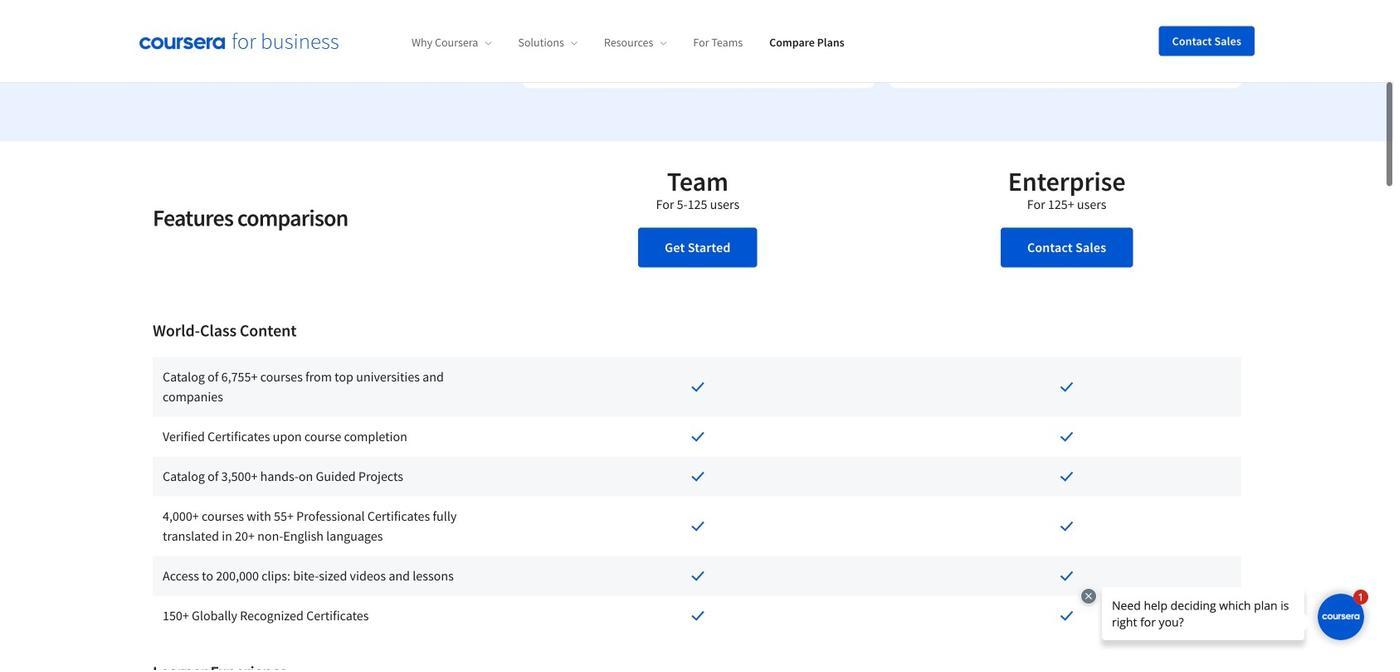Task type: vqa. For each thing, say whether or not it's contained in the screenshot.
Coursera for Business "IMAGE"
yes



Task type: locate. For each thing, give the bounding box(es) containing it.
coursera for business image
[[139, 33, 339, 50]]



